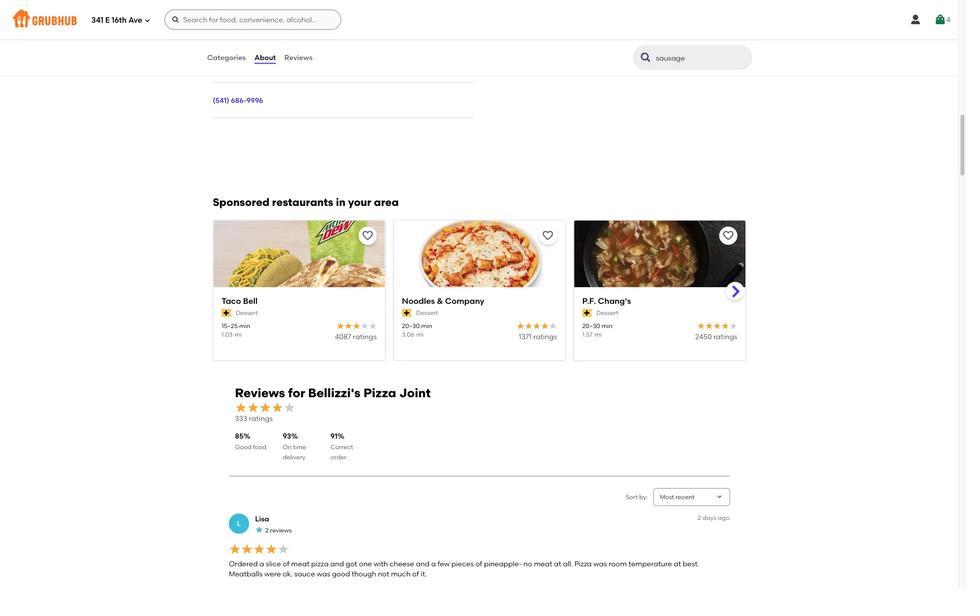 Task type: locate. For each thing, give the bounding box(es) containing it.
subscription pass image down noodles
[[402, 309, 412, 317]]

2 for 2 reviews
[[265, 526, 269, 534]]

of left it.
[[412, 570, 419, 578]]

1 horizontal spatial of
[[412, 570, 419, 578]]

ok,
[[283, 570, 293, 578]]

meat
[[291, 560, 310, 568], [534, 560, 552, 568]]

1 horizontal spatial and
[[416, 560, 430, 568]]

2 reviews
[[265, 526, 292, 534]]

1 subscription pass image from the left
[[221, 309, 232, 317]]

2 save this restaurant image from the left
[[722, 230, 734, 242]]

1 vertical spatial reviews
[[235, 386, 285, 400]]

1 horizontal spatial a
[[431, 560, 436, 568]]

dessert down bell
[[236, 309, 258, 317]]

svg image
[[910, 14, 922, 26], [934, 14, 946, 26], [144, 17, 150, 23]]

min inside 20–30 min 1.57 mi
[[601, 322, 612, 329]]

was down pizza at the bottom
[[317, 570, 330, 578]]

good
[[332, 570, 350, 578]]

mi inside 15–25 min 1.03 mi
[[234, 331, 242, 338]]

0 horizontal spatial was
[[317, 570, 330, 578]]

1 dessert from the left
[[236, 309, 258, 317]]

dessert for chang's
[[596, 309, 618, 317]]

min inside 20–30 min 3.06 mi
[[421, 322, 432, 329]]

sponsored restaurants in your area
[[213, 196, 399, 209]]

a left few
[[431, 560, 436, 568]]

20–30 inside 20–30 min 3.06 mi
[[402, 322, 419, 329]]

4 button
[[934, 11, 951, 29]]

mi inside 20–30 min 1.57 mi
[[594, 331, 602, 338]]

taco bell logo image
[[213, 221, 385, 305]]

1 horizontal spatial meat
[[534, 560, 552, 568]]

mi for p.f.
[[594, 331, 602, 338]]

a
[[259, 560, 264, 568], [431, 560, 436, 568]]

reviews inside button
[[284, 53, 313, 62]]

0 vertical spatial pizza
[[364, 386, 396, 400]]

0 horizontal spatial subscription pass image
[[221, 309, 232, 317]]

1 save this restaurant button from the left
[[358, 227, 376, 245]]

91 correct order
[[331, 432, 353, 461]]

3 min from the left
[[601, 322, 612, 329]]

1 and from the left
[[330, 560, 344, 568]]

Sort by: field
[[660, 493, 695, 501]]

rd
[[258, 42, 267, 50]]

min for bell
[[239, 322, 250, 329]]

pizza left joint
[[364, 386, 396, 400]]

0 horizontal spatial 2
[[265, 526, 269, 534]]

min down p.f. chang's
[[601, 322, 612, 329]]

temperature
[[629, 560, 672, 568]]

2 left the days
[[698, 514, 701, 521]]

1 horizontal spatial 20–30
[[582, 322, 600, 329]]

most
[[660, 493, 674, 500]]

save this restaurant image
[[361, 230, 373, 242], [722, 230, 734, 242]]

2 and from the left
[[416, 560, 430, 568]]

for
[[288, 386, 305, 400]]

about
[[254, 53, 276, 62]]

save this restaurant button
[[358, 227, 376, 245], [539, 227, 557, 245], [719, 227, 737, 245]]

2 right star icon
[[265, 526, 269, 534]]

ratings right 1371
[[533, 332, 557, 341]]

subscription pass image up 15–25 on the left bottom
[[221, 309, 232, 317]]

20–30 inside 20–30 min 1.57 mi
[[582, 322, 600, 329]]

was left room
[[593, 560, 607, 568]]

mi
[[227, 62, 236, 71], [234, 331, 242, 338], [416, 331, 423, 338], [594, 331, 602, 338]]

1600 coburg rd eugene , or 97401 2.76 mi
[[213, 42, 273, 71]]

cheese
[[390, 560, 414, 568]]

p.f. chang's link
[[582, 295, 737, 307]]

pizza
[[311, 560, 329, 568]]

mi right 1.03
[[234, 331, 242, 338]]

ratings for taco bell
[[353, 332, 376, 341]]

categories button
[[207, 39, 246, 76]]

min for chang's
[[601, 322, 612, 329]]

min right 15–25 on the left bottom
[[239, 322, 250, 329]]

0 horizontal spatial and
[[330, 560, 344, 568]]

0 vertical spatial was
[[593, 560, 607, 568]]

1 vertical spatial 2
[[265, 526, 269, 534]]

a left slice
[[259, 560, 264, 568]]

reviews for bellizzi's pizza joint
[[235, 386, 431, 400]]

few
[[438, 560, 450, 568]]

1 min from the left
[[239, 322, 250, 329]]

and up it.
[[416, 560, 430, 568]]

ago
[[718, 514, 730, 521]]

1 horizontal spatial at
[[674, 560, 681, 568]]

meat up sauce
[[291, 560, 310, 568]]

reviews right about at left top
[[284, 53, 313, 62]]

save this restaurant image
[[542, 230, 554, 242]]

main navigation navigation
[[0, 0, 959, 39]]

1 save this restaurant image from the left
[[361, 230, 373, 242]]

20–30 for noodles
[[402, 322, 419, 329]]

room
[[609, 560, 627, 568]]

mi right the 3.06
[[416, 331, 423, 338]]

of
[[283, 560, 289, 568], [476, 560, 482, 568], [412, 570, 419, 578]]

dessert down noodles
[[416, 309, 438, 317]]

min down noodles
[[421, 322, 432, 329]]

your
[[348, 196, 371, 209]]

1.57
[[582, 331, 592, 338]]

at left all.
[[554, 560, 561, 568]]

mi for noodles
[[416, 331, 423, 338]]

reviews up 333 ratings
[[235, 386, 285, 400]]

0 horizontal spatial 20–30
[[402, 322, 419, 329]]

20–30 min 3.06 mi
[[402, 322, 432, 338]]

delivery
[[283, 453, 305, 461]]

p.f.
[[582, 296, 596, 306]]

lisa
[[255, 514, 269, 523]]

3 save this restaurant button from the left
[[719, 227, 737, 245]]

2 horizontal spatial svg image
[[934, 14, 946, 26]]

of up the ok,
[[283, 560, 289, 568]]

pizza
[[364, 386, 396, 400], [575, 560, 592, 568]]

ratings for p.f. chang's
[[713, 332, 737, 341]]

20–30 up 1.57
[[582, 322, 600, 329]]

one
[[359, 560, 372, 568]]

1 horizontal spatial svg image
[[910, 14, 922, 26]]

dessert down p.f. chang's
[[596, 309, 618, 317]]

save this restaurant image for p.f. chang's
[[722, 230, 734, 242]]

dessert
[[236, 309, 258, 317], [416, 309, 438, 317], [596, 309, 618, 317]]

93 on time delivery
[[283, 432, 306, 461]]

mi for taco
[[234, 331, 242, 338]]

2 dessert from the left
[[416, 309, 438, 317]]

meatballs
[[229, 570, 263, 578]]

0 horizontal spatial a
[[259, 560, 264, 568]]

1 20–30 from the left
[[402, 322, 419, 329]]

2 for 2 days ago
[[698, 514, 701, 521]]

subscription pass image
[[582, 309, 592, 317]]

pineapple-
[[484, 560, 522, 568]]

ratings right "4087"
[[353, 332, 376, 341]]

0 horizontal spatial save this restaurant image
[[361, 230, 373, 242]]

days
[[703, 514, 717, 521]]

1 horizontal spatial pizza
[[575, 560, 592, 568]]

meat right no
[[534, 560, 552, 568]]

1 horizontal spatial save this restaurant image
[[722, 230, 734, 242]]

2 horizontal spatial dessert
[[596, 309, 618, 317]]

2.76
[[213, 62, 226, 71]]

1 horizontal spatial dessert
[[416, 309, 438, 317]]

0 horizontal spatial pizza
[[364, 386, 396, 400]]

1 horizontal spatial 2
[[698, 514, 701, 521]]

1 horizontal spatial save this restaurant button
[[539, 227, 557, 245]]

of right pieces
[[476, 560, 482, 568]]

mi down categories
[[227, 62, 236, 71]]

subscription pass image
[[221, 309, 232, 317], [402, 309, 412, 317]]

2 horizontal spatial min
[[601, 322, 612, 329]]

about button
[[254, 39, 276, 76]]

subscription pass image for noodles
[[402, 309, 412, 317]]

0 vertical spatial reviews
[[284, 53, 313, 62]]

0 horizontal spatial meat
[[291, 560, 310, 568]]

noodles & company logo image
[[394, 221, 565, 305]]

9996
[[247, 96, 263, 105]]

2 horizontal spatial save this restaurant button
[[719, 227, 737, 245]]

or
[[242, 52, 253, 61]]

star icon image
[[255, 526, 263, 534]]

slice
[[266, 560, 281, 568]]

much
[[391, 570, 411, 578]]

mi right 1.57
[[594, 331, 602, 338]]

svg image inside the 4 button
[[934, 14, 946, 26]]

85 good food
[[235, 432, 266, 450]]

2 20–30 from the left
[[582, 322, 600, 329]]

sauce
[[294, 570, 315, 578]]

,
[[239, 52, 240, 61]]

2 min from the left
[[421, 322, 432, 329]]

reviews
[[284, 53, 313, 62], [235, 386, 285, 400]]

0 horizontal spatial dessert
[[236, 309, 258, 317]]

0 horizontal spatial save this restaurant button
[[358, 227, 376, 245]]

taco
[[221, 296, 241, 306]]

2 save this restaurant button from the left
[[539, 227, 557, 245]]

not
[[378, 570, 389, 578]]

1 horizontal spatial was
[[593, 560, 607, 568]]

min inside 15–25 min 1.03 mi
[[239, 322, 250, 329]]

at
[[554, 560, 561, 568], [674, 560, 681, 568]]

333
[[235, 414, 247, 422]]

85
[[235, 432, 243, 441]]

1 horizontal spatial subscription pass image
[[402, 309, 412, 317]]

0 horizontal spatial of
[[283, 560, 289, 568]]

0 horizontal spatial min
[[239, 322, 250, 329]]

svg image
[[172, 16, 180, 24]]

(541)
[[213, 96, 229, 105]]

ratings right 2450
[[713, 332, 737, 341]]

20–30
[[402, 322, 419, 329], [582, 322, 600, 329]]

1 at from the left
[[554, 560, 561, 568]]

and up good
[[330, 560, 344, 568]]

reviews
[[270, 526, 292, 534]]

at left best. at the bottom right of page
[[674, 560, 681, 568]]

all.
[[563, 560, 573, 568]]

2450 ratings
[[695, 332, 737, 341]]

&
[[437, 296, 443, 306]]

93
[[283, 432, 291, 441]]

3 dessert from the left
[[596, 309, 618, 317]]

4
[[946, 15, 951, 24]]

1 horizontal spatial min
[[421, 322, 432, 329]]

1 vertical spatial pizza
[[575, 560, 592, 568]]

pizza right all.
[[575, 560, 592, 568]]

were
[[264, 570, 281, 578]]

2 subscription pass image from the left
[[402, 309, 412, 317]]

ordered
[[229, 560, 258, 568]]

chang's
[[598, 296, 631, 306]]

20–30 up the 3.06
[[402, 322, 419, 329]]

on
[[283, 443, 292, 450]]

0 horizontal spatial at
[[554, 560, 561, 568]]

ratings right 333
[[249, 414, 273, 422]]

e
[[105, 16, 110, 25]]

mi inside 20–30 min 3.06 mi
[[416, 331, 423, 338]]

0 vertical spatial 2
[[698, 514, 701, 521]]

correct
[[331, 443, 353, 450]]

2 days ago
[[698, 514, 730, 521]]



Task type: vqa. For each thing, say whether or not it's contained in the screenshot.
"Change" button
no



Task type: describe. For each thing, give the bounding box(es) containing it.
1600
[[213, 42, 228, 50]]

ratings for noodles & company
[[533, 332, 557, 341]]

mi inside 1600 coburg rd eugene , or 97401 2.76 mi
[[227, 62, 236, 71]]

1371
[[519, 332, 531, 341]]

2450
[[695, 332, 712, 341]]

restaurants
[[272, 196, 333, 209]]

caret down icon image
[[716, 493, 724, 501]]

noodles & company link
[[402, 295, 557, 307]]

noodles
[[402, 296, 435, 306]]

eugene
[[213, 52, 239, 61]]

333 ratings
[[235, 414, 273, 422]]

joint
[[399, 386, 431, 400]]

4087
[[335, 332, 351, 341]]

area
[[374, 196, 399, 209]]

1 a from the left
[[259, 560, 264, 568]]

sort
[[626, 493, 638, 500]]

reviews button
[[284, 39, 313, 76]]

no
[[524, 560, 532, 568]]

3.06
[[402, 331, 414, 338]]

bellizzi's
[[308, 386, 361, 400]]

reviews for reviews
[[284, 53, 313, 62]]

Search for food, convenience, alcohol... search field
[[164, 10, 341, 30]]

by:
[[639, 493, 648, 500]]

2 horizontal spatial of
[[476, 560, 482, 568]]

subscription pass image for taco
[[221, 309, 232, 317]]

reviews for reviews for bellizzi's pizza joint
[[235, 386, 285, 400]]

ave
[[128, 16, 142, 25]]

good
[[235, 443, 252, 450]]

most recent
[[660, 493, 695, 500]]

sort by:
[[626, 493, 648, 500]]

20–30 min 1.57 mi
[[582, 322, 612, 338]]

1 vertical spatial was
[[317, 570, 330, 578]]

it.
[[421, 570, 427, 578]]

bell
[[243, 296, 257, 306]]

pieces
[[451, 560, 474, 568]]

p.f. chang's
[[582, 296, 631, 306]]

recent
[[676, 493, 695, 500]]

noodles & company
[[402, 296, 484, 306]]

categories
[[207, 53, 246, 62]]

taco bell
[[221, 296, 257, 306]]

341
[[91, 16, 103, 25]]

taco bell link
[[221, 295, 376, 307]]

1371 ratings
[[519, 332, 557, 341]]

0 horizontal spatial svg image
[[144, 17, 150, 23]]

(541) 686-9996
[[213, 96, 263, 105]]

dessert for bell
[[236, 309, 258, 317]]

1.03
[[221, 331, 232, 338]]

dessert for &
[[416, 309, 438, 317]]

time
[[293, 443, 306, 450]]

best.
[[683, 560, 699, 568]]

341 e 16th ave
[[91, 16, 142, 25]]

save this restaurant button for p.f. chang's
[[719, 227, 737, 245]]

in
[[336, 196, 346, 209]]

coburg
[[230, 42, 256, 50]]

l
[[237, 519, 241, 528]]

4087 ratings
[[335, 332, 376, 341]]

ordered a slice of meat pizza and got one with cheese and a few pieces of pineapple- no meat at all. pizza was room temperature at best. meatballs were ok, sauce was good though not much of it.
[[229, 560, 699, 578]]

2 a from the left
[[431, 560, 436, 568]]

1 meat from the left
[[291, 560, 310, 568]]

91
[[331, 432, 338, 441]]

20–30 for p.f.
[[582, 322, 600, 329]]

2 meat from the left
[[534, 560, 552, 568]]

search icon image
[[640, 51, 652, 64]]

15–25 min 1.03 mi
[[221, 322, 250, 338]]

pizza inside ordered a slice of meat pizza and got one with cheese and a few pieces of pineapple- no meat at all. pizza was room temperature at best. meatballs were ok, sauce was good though not much of it.
[[575, 560, 592, 568]]

order
[[331, 453, 346, 461]]

sponsored
[[213, 196, 270, 209]]

save this restaurant image for taco bell
[[361, 230, 373, 242]]

2 at from the left
[[674, 560, 681, 568]]

97401
[[254, 52, 273, 61]]

Search Bellizzi's Pizza Joint search field
[[655, 53, 732, 63]]

min for &
[[421, 322, 432, 329]]

p.f. chang's logo image
[[574, 221, 745, 305]]

save this restaurant button for noodles & company
[[539, 227, 557, 245]]

(541) 686-9996 button
[[213, 95, 263, 106]]

16th
[[112, 16, 127, 25]]

save this restaurant button for taco bell
[[358, 227, 376, 245]]

company
[[445, 296, 484, 306]]

food
[[253, 443, 266, 450]]

though
[[352, 570, 376, 578]]

686-
[[231, 96, 247, 105]]



